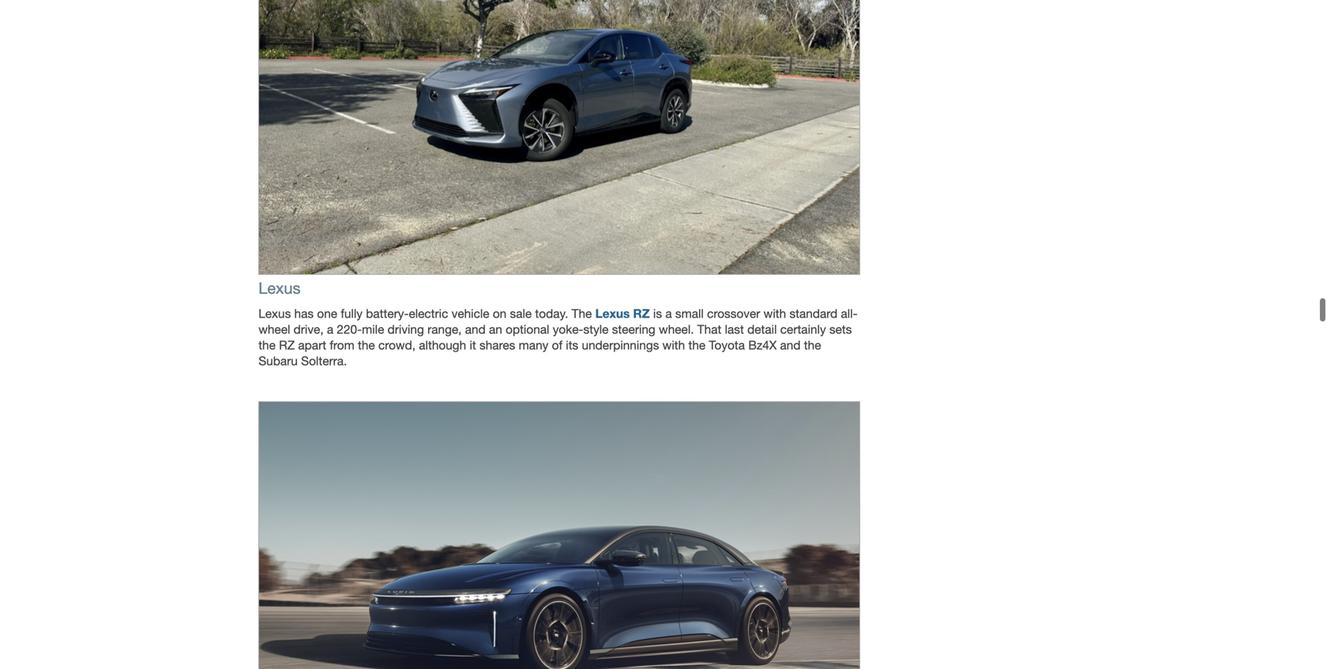 Task type: describe. For each thing, give the bounding box(es) containing it.
1 vertical spatial with
[[663, 338, 685, 352]]

steering
[[612, 322, 656, 337]]

solterra.
[[301, 354, 347, 368]]

sets
[[830, 322, 852, 337]]

is a small crossover with standard all- wheel drive, a 220-mile driving range, and an optional yoke-style steering wheel. that last detail certainly sets the rz apart from the crowd, although it shares many of its underpinnings with the toyota bz4x and the subaru solterra.
[[259, 307, 858, 368]]

1 the from the left
[[259, 338, 276, 352]]

of
[[552, 338, 563, 352]]

toyota
[[709, 338, 745, 352]]

one
[[317, 307, 337, 321]]

last
[[725, 322, 744, 337]]

lexus for lexus
[[259, 279, 301, 297]]

driving
[[388, 322, 424, 337]]

fully
[[341, 307, 363, 321]]

the
[[572, 307, 592, 321]]

many
[[519, 338, 549, 352]]

lexus has one fully battery-electric vehicle on sale today. the lexus rz
[[259, 306, 650, 321]]

lexus up style
[[596, 306, 630, 321]]

is
[[654, 307, 662, 321]]

crowd,
[[379, 338, 416, 352]]

3 the from the left
[[689, 338, 706, 352]]

sale
[[510, 307, 532, 321]]

electric
[[409, 307, 448, 321]]

2023 lexus rz review - summary image
[[259, 0, 861, 275]]

detail
[[748, 322, 777, 337]]

although
[[419, 338, 466, 352]]

0 vertical spatial and
[[465, 322, 486, 337]]

subaru
[[259, 354, 298, 368]]

range,
[[428, 322, 462, 337]]

yoke-
[[553, 322, 584, 337]]

drive,
[[294, 322, 324, 337]]

wheel.
[[659, 322, 694, 337]]

rz inside "is a small crossover with standard all- wheel drive, a 220-mile driving range, and an optional yoke-style steering wheel. that last detail certainly sets the rz apart from the crowd, although it shares many of its underpinnings with the toyota bz4x and the subaru solterra."
[[279, 338, 295, 352]]



Task type: locate. For each thing, give the bounding box(es) containing it.
1 horizontal spatial and
[[780, 338, 801, 352]]

today.
[[535, 307, 569, 321]]

rz up subaru
[[279, 338, 295, 352]]

0 horizontal spatial with
[[663, 338, 685, 352]]

a right is
[[666, 307, 672, 321]]

on
[[493, 307, 507, 321]]

0 horizontal spatial a
[[327, 322, 334, 337]]

with down wheel.
[[663, 338, 685, 352]]

with up detail
[[764, 307, 786, 321]]

the down certainly
[[804, 338, 821, 352]]

bz4x
[[749, 338, 777, 352]]

it
[[470, 338, 476, 352]]

0 vertical spatial with
[[764, 307, 786, 321]]

0 horizontal spatial rz
[[279, 338, 295, 352]]

lexus
[[259, 279, 301, 297], [596, 306, 630, 321], [259, 307, 291, 321]]

rz left is
[[633, 306, 650, 321]]

4 the from the left
[[804, 338, 821, 352]]

all-
[[841, 307, 858, 321]]

0 horizontal spatial and
[[465, 322, 486, 337]]

the down mile
[[358, 338, 375, 352]]

certainly
[[781, 322, 826, 337]]

its
[[566, 338, 579, 352]]

has
[[294, 307, 314, 321]]

and up "it"
[[465, 322, 486, 337]]

0 vertical spatial a
[[666, 307, 672, 321]]

shares
[[480, 338, 516, 352]]

1 horizontal spatial with
[[764, 307, 786, 321]]

lexus inside lexus has one fully battery-electric vehicle on sale today. the lexus rz
[[259, 307, 291, 321]]

underpinnings
[[582, 338, 659, 352]]

lexus for lexus has one fully battery-electric vehicle on sale today. the lexus rz
[[259, 307, 291, 321]]

and down certainly
[[780, 338, 801, 352]]

rz
[[633, 306, 650, 321], [279, 338, 295, 352]]

the down wheel
[[259, 338, 276, 352]]

optional
[[506, 322, 550, 337]]

from
[[330, 338, 355, 352]]

style
[[584, 322, 609, 337]]

the down that
[[689, 338, 706, 352]]

220-
[[337, 322, 362, 337]]

battery-
[[366, 307, 409, 321]]

an
[[489, 322, 502, 337]]

a down the one on the top of page
[[327, 322, 334, 337]]

small
[[676, 307, 704, 321]]

mile
[[362, 322, 384, 337]]

wheel
[[259, 322, 290, 337]]

vehicle
[[452, 307, 490, 321]]

a
[[666, 307, 672, 321], [327, 322, 334, 337]]

apart
[[298, 338, 326, 352]]

1 vertical spatial and
[[780, 338, 801, 352]]

that
[[698, 322, 722, 337]]

1 horizontal spatial a
[[666, 307, 672, 321]]

standard
[[790, 307, 838, 321]]

1 vertical spatial a
[[327, 322, 334, 337]]

the
[[259, 338, 276, 352], [358, 338, 375, 352], [689, 338, 706, 352], [804, 338, 821, 352]]

lexus up wheel
[[259, 307, 291, 321]]

2 the from the left
[[358, 338, 375, 352]]

0 vertical spatial rz
[[633, 306, 650, 321]]

lucid air image
[[259, 402, 861, 669]]

lexus up has
[[259, 279, 301, 297]]

1 vertical spatial rz
[[279, 338, 295, 352]]

with
[[764, 307, 786, 321], [663, 338, 685, 352]]

1 horizontal spatial rz
[[633, 306, 650, 321]]

lexus rz link
[[596, 306, 650, 321]]

and
[[465, 322, 486, 337], [780, 338, 801, 352]]

crossover
[[707, 307, 761, 321]]



Task type: vqa. For each thing, say whether or not it's contained in the screenshot.
detail at the right
yes



